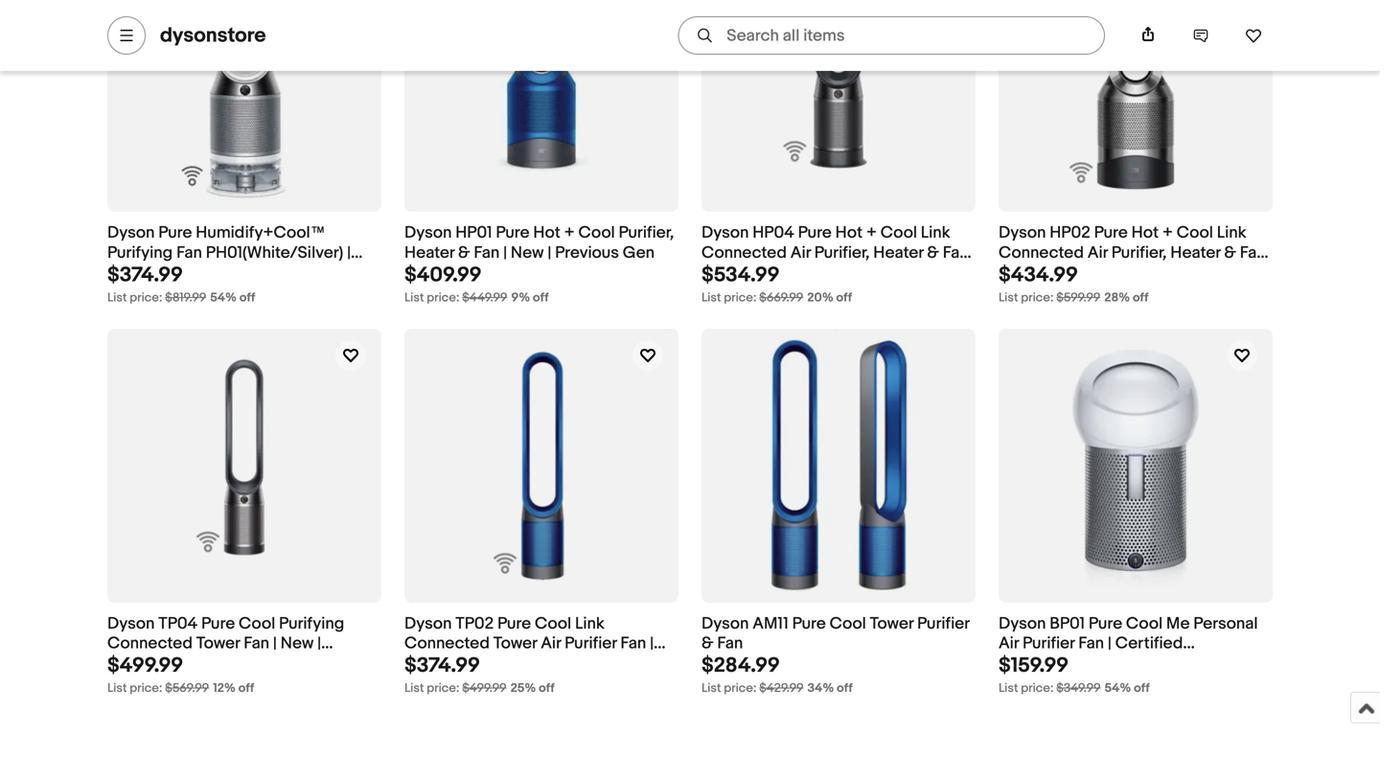 Task type: locate. For each thing, give the bounding box(es) containing it.
$374.99
[[107, 262, 183, 287], [405, 653, 480, 678]]

previous for cool
[[555, 243, 619, 263]]

price: left $819.99
[[130, 290, 162, 305]]

1 horizontal spatial previous
[[449, 654, 513, 674]]

2 horizontal spatial heater
[[1171, 243, 1221, 263]]

$499.99 left 25%
[[462, 681, 507, 696]]

dyson am11 pure cool tower purifier & fan button
[[702, 614, 976, 654]]

dyson left tp04
[[107, 614, 155, 634]]

1 vertical spatial refurbished
[[999, 654, 1090, 674]]

dyson
[[107, 223, 155, 243], [405, 223, 452, 243], [702, 223, 749, 243], [999, 223, 1046, 243], [107, 614, 155, 634], [405, 614, 452, 634], [702, 614, 749, 634], [999, 614, 1046, 634]]

dyson hp04 pure hot + cool link connected air purifier, heater & fan | new | button
[[702, 223, 976, 283]]

dyson tp02 pure cool link connected tower air purifier fan | new | previous gen
[[405, 614, 654, 674]]

gen
[[623, 243, 655, 263], [175, 654, 207, 674], [516, 654, 548, 674]]

0 vertical spatial purifying
[[107, 243, 173, 263]]

cool inside dyson bp01 pure cool me personal air purifier fan | certified refurbished
[[1126, 614, 1163, 634]]

dyson inside dyson am11 pure cool tower purifier & fan
[[702, 614, 749, 634]]

|
[[347, 243, 351, 263], [503, 243, 507, 263], [548, 243, 551, 263], [702, 263, 705, 283], [746, 263, 750, 283], [999, 263, 1003, 283], [1043, 263, 1047, 283], [273, 634, 277, 654], [317, 634, 321, 654], [650, 634, 654, 654], [1108, 634, 1112, 654], [441, 654, 445, 674]]

connected inside dyson hp04 pure hot + cool link connected air purifier, heater & fan | new |
[[702, 243, 787, 263]]

air up $599.99
[[1088, 243, 1108, 263]]

1 vertical spatial $374.99
[[405, 653, 480, 678]]

save this seller dysonofficial image
[[1245, 27, 1262, 44]]

pure right tp04
[[201, 614, 235, 634]]

1 horizontal spatial tower
[[493, 634, 537, 654]]

off down dyson bp01 pure cool me personal air purifier fan | certified refurbished button
[[1134, 681, 1150, 696]]

price: inside $374.99 list price: $499.99 25% off
[[427, 681, 460, 696]]

1 horizontal spatial purifying
[[279, 614, 344, 634]]

0 vertical spatial $374.99
[[107, 262, 183, 287]]

dyson inside dyson pure humidify+cool™ purifying fan ph01(white/silver) | refurbished
[[107, 223, 155, 243]]

link
[[921, 223, 951, 243], [1217, 223, 1247, 243], [575, 614, 605, 634]]

purifier, inside dyson hp04 pure hot + cool link connected air purifier, heater & fan | new |
[[815, 243, 870, 263]]

12%
[[213, 681, 236, 696]]

new inside dyson hp04 pure hot + cool link connected air purifier, heater & fan | new |
[[709, 263, 742, 283]]

off inside '$499.99 list price: $569.99 12% off'
[[238, 681, 254, 696]]

hot
[[533, 223, 561, 243], [836, 223, 863, 243], [1132, 223, 1159, 243]]

tower for $374.99
[[493, 634, 537, 654]]

air inside dyson tp02 pure cool link connected tower air purifier fan | new | previous gen
[[541, 634, 561, 654]]

new inside dyson hp01 pure hot + cool purifier, heater & fan | new | previous gen
[[511, 243, 544, 263]]

price: down the $409.99
[[427, 290, 460, 305]]

dyson inside dyson tp02 pure cool link connected tower air purifier fan | new | previous gen
[[405, 614, 452, 634]]

2 horizontal spatial gen
[[623, 243, 655, 263]]

hot inside dyson hp04 pure hot + cool link connected air purifier, heater & fan | new |
[[836, 223, 863, 243]]

off inside $434.99 list price: $599.99 28% off
[[1133, 290, 1149, 305]]

54% inside the "$374.99 list price: $819.99 54% off"
[[210, 290, 237, 305]]

25%
[[511, 681, 536, 696]]

am11
[[753, 614, 789, 634]]

hot right hp04
[[836, 223, 863, 243]]

price: down $284.99
[[724, 681, 757, 696]]

refurbished up $819.99
[[107, 263, 199, 283]]

54% inside $159.99 list price: $349.99 54% off
[[1105, 681, 1131, 696]]

purifier inside dyson bp01 pure cool me personal air purifier fan | certified refurbished
[[1023, 634, 1075, 654]]

pure inside dyson am11 pure cool tower purifier & fan
[[792, 614, 826, 634]]

air left bp01
[[999, 634, 1019, 654]]

1 horizontal spatial +
[[866, 223, 877, 243]]

new inside dyson tp02 pure cool link connected tower air purifier fan | new | previous gen
[[405, 654, 438, 674]]

ph01(white/silver)
[[206, 243, 343, 263]]

dyson tp02 pure cool link connected tower air purifier fan | new | previous gen button
[[405, 614, 679, 674]]

connected inside dyson hp02 pure hot + cool link connected air purifier, heater & fan | new |
[[999, 243, 1084, 263]]

price: inside '$499.99 list price: $569.99 12% off'
[[130, 681, 162, 696]]

9%
[[511, 290, 530, 305]]

purifying inside dyson tp04 pure cool purifying connected tower fan | new | previous gen
[[279, 614, 344, 634]]

0 horizontal spatial $374.99
[[107, 262, 183, 287]]

new inside dyson hp02 pure hot + cool link connected air purifier, heater & fan | new |
[[1006, 263, 1039, 283]]

cool inside dyson hp02 pure hot + cool link connected air purifier, heater & fan | new |
[[1177, 223, 1213, 243]]

off for $409.99 list price: $449.99 9% off
[[533, 290, 549, 305]]

off for $534.99 list price: $669.99 20% off
[[836, 290, 852, 305]]

gen inside dyson hp01 pure hot + cool purifier, heater & fan | new | previous gen
[[623, 243, 655, 263]]

list
[[107, 290, 127, 305], [405, 290, 424, 305], [702, 290, 721, 305], [999, 290, 1018, 305], [107, 681, 127, 696], [405, 681, 424, 696], [702, 681, 721, 696], [999, 681, 1018, 696]]

$374.99 inside $374.99 list price: $499.99 25% off
[[405, 653, 480, 678]]

air up $669.99
[[791, 243, 811, 263]]

pure right hp01
[[496, 223, 530, 243]]

dyson tp04 pure cool purifying connected tower fan | new | previous gen button
[[107, 614, 382, 674]]

2 horizontal spatial purifier,
[[1112, 243, 1167, 263]]

2 + from the left
[[866, 223, 877, 243]]

hot inside dyson hp01 pure hot + cool purifier, heater & fan | new | previous gen
[[533, 223, 561, 243]]

price: for $374.99 list price: $499.99 25% off
[[427, 681, 460, 696]]

link inside dyson hp02 pure hot + cool link connected air purifier, heater & fan | new |
[[1217, 223, 1247, 243]]

tower
[[870, 614, 914, 634], [196, 634, 240, 654], [493, 634, 537, 654]]

0 horizontal spatial +
[[564, 223, 575, 243]]

list for $374.99 list price: $819.99 54% off
[[107, 290, 127, 305]]

1 vertical spatial 54%
[[1105, 681, 1131, 696]]

pure right the 'tp02'
[[498, 614, 531, 634]]

1 horizontal spatial $499.99
[[462, 681, 507, 696]]

0 horizontal spatial previous
[[107, 654, 171, 674]]

dyson inside dyson tp04 pure cool purifying connected tower fan | new | previous gen
[[107, 614, 155, 634]]

dyson pure humidify+cool™ purifying fan ph01(white/silver) | refurbished button
[[107, 223, 382, 283]]

$374.99 for $374.99 list price: $819.99 54% off
[[107, 262, 183, 287]]

1 heater from the left
[[405, 243, 455, 263]]

dyson for dyson am11 pure cool tower purifier & fan
[[702, 614, 749, 634]]

off right 20%
[[836, 290, 852, 305]]

2 horizontal spatial purifier
[[1023, 634, 1075, 654]]

3 heater from the left
[[1171, 243, 1221, 263]]

dyson pure humidify+cool™ purifying fan ph01(white/silver) | refurbished : quick view image
[[107, 0, 382, 212]]

0 horizontal spatial hot
[[533, 223, 561, 243]]

heater inside dyson hp02 pure hot + cool link connected air purifier, heater & fan | new |
[[1171, 243, 1221, 263]]

dyson hp01 pure hot + cool purifier, heater & fan | new | previous gen
[[405, 223, 674, 263]]

off right 25%
[[539, 681, 555, 696]]

list inside the "$374.99 list price: $819.99 54% off"
[[107, 290, 127, 305]]

& inside dyson hp01 pure hot + cool purifier, heater & fan | new | previous gen
[[458, 243, 470, 263]]

dyson up the $434.99
[[999, 223, 1046, 243]]

dyson up $284.99
[[702, 614, 749, 634]]

tower inside dyson tp04 pure cool purifying connected tower fan | new | previous gen
[[196, 634, 240, 654]]

price: for $284.99 list price: $429.99 34% off
[[724, 681, 757, 696]]

air
[[791, 243, 811, 263], [1088, 243, 1108, 263], [541, 634, 561, 654], [999, 634, 1019, 654]]

0 vertical spatial $499.99
[[107, 653, 183, 678]]

pure inside dyson tp04 pure cool purifying connected tower fan | new | previous gen
[[201, 614, 235, 634]]

0 horizontal spatial heater
[[405, 243, 455, 263]]

air right the 'tp02'
[[541, 634, 561, 654]]

dysonstore link
[[160, 23, 266, 48]]

dyson up the $159.99
[[999, 614, 1046, 634]]

list inside '$499.99 list price: $569.99 12% off'
[[107, 681, 127, 696]]

link for $434.99
[[1217, 223, 1247, 243]]

pure right hp04
[[798, 223, 832, 243]]

price: inside $284.99 list price: $429.99 34% off
[[724, 681, 757, 696]]

off right 28%
[[1133, 290, 1149, 305]]

0 horizontal spatial $499.99
[[107, 653, 183, 678]]

$409.99 list price: $449.99 9% off
[[405, 262, 549, 305]]

off right "12%"
[[238, 681, 254, 696]]

$374.99 inside the "$374.99 list price: $819.99 54% off"
[[107, 262, 183, 287]]

0 horizontal spatial gen
[[175, 654, 207, 674]]

$499.99 up "$569.99"
[[107, 653, 183, 678]]

1 horizontal spatial gen
[[516, 654, 548, 674]]

hot inside dyson hp02 pure hot + cool link connected air purifier, heater & fan | new |
[[1132, 223, 1159, 243]]

tp02
[[456, 614, 494, 634]]

0 vertical spatial refurbished
[[107, 263, 199, 283]]

hp02
[[1050, 223, 1091, 243]]

1 horizontal spatial refurbished
[[999, 654, 1090, 674]]

$434.99 list price: $599.99 28% off
[[999, 262, 1149, 305]]

0 horizontal spatial purifying
[[107, 243, 173, 263]]

pure right hp02
[[1094, 223, 1128, 243]]

0 vertical spatial 54%
[[210, 290, 237, 305]]

dyson pure humidify+cool™ purifying fan ph01(white/silver) | refurbished
[[107, 223, 351, 283]]

purifier,
[[619, 223, 674, 243], [815, 243, 870, 263], [1112, 243, 1167, 263]]

1 hot from the left
[[533, 223, 561, 243]]

refurbished up $349.99
[[999, 654, 1090, 674]]

dyson for dyson tp02 pure cool link connected tower air purifier fan | new | previous gen
[[405, 614, 452, 634]]

price:
[[130, 290, 162, 305], [427, 290, 460, 305], [724, 290, 757, 305], [1021, 290, 1054, 305], [130, 681, 162, 696], [427, 681, 460, 696], [724, 681, 757, 696], [1021, 681, 1054, 696]]

dyson for dyson pure humidify+cool™ purifying fan ph01(white/silver) | refurbished
[[107, 223, 155, 243]]

fan inside dyson pure humidify+cool™ purifying fan ph01(white/silver) | refurbished
[[176, 243, 202, 263]]

2 horizontal spatial previous
[[555, 243, 619, 263]]

+
[[564, 223, 575, 243], [866, 223, 877, 243], [1163, 223, 1173, 243]]

connected inside dyson tp04 pure cool purifying connected tower fan | new | previous gen
[[107, 634, 193, 654]]

heater inside dyson hp04 pure hot + cool link connected air purifier, heater & fan | new |
[[874, 243, 924, 263]]

pure inside dyson hp01 pure hot + cool purifier, heater & fan | new | previous gen
[[496, 223, 530, 243]]

price: inside the "$374.99 list price: $819.99 54% off"
[[130, 290, 162, 305]]

fan inside dyson am11 pure cool tower purifier & fan
[[717, 634, 743, 654]]

54% for $374.99
[[210, 290, 237, 305]]

3 hot from the left
[[1132, 223, 1159, 243]]

1 horizontal spatial $374.99
[[405, 653, 480, 678]]

dyson up the $409.99
[[405, 223, 452, 243]]

price: inside the '$409.99 list price: $449.99 9% off'
[[427, 290, 460, 305]]

cool inside dyson hp01 pure hot + cool purifier, heater & fan | new | previous gen
[[579, 223, 615, 243]]

new
[[511, 243, 544, 263], [709, 263, 742, 283], [1006, 263, 1039, 283], [281, 634, 314, 654], [405, 654, 438, 674]]

+ inside dyson hp02 pure hot + cool link connected air purifier, heater & fan | new |
[[1163, 223, 1173, 243]]

previous inside dyson tp02 pure cool link connected tower air purifier fan | new | previous gen
[[449, 654, 513, 674]]

list inside $374.99 list price: $499.99 25% off
[[405, 681, 424, 696]]

price: inside $159.99 list price: $349.99 54% off
[[1021, 681, 1054, 696]]

1 vertical spatial $499.99
[[462, 681, 507, 696]]

list for $499.99 list price: $569.99 12% off
[[107, 681, 127, 696]]

off for $374.99 list price: $819.99 54% off
[[239, 290, 255, 305]]

dyson hp02 pure hot + cool link connected air purifier, heater & fan | new | : quick view image
[[1045, 0, 1227, 212]]

$374.99 down the 'tp02'
[[405, 653, 480, 678]]

2 hot from the left
[[836, 223, 863, 243]]

dyson am11 pure cool tower purifier & fan : quick view image
[[702, 329, 976, 603]]

previous inside dyson hp01 pure hot + cool purifier, heater & fan | new | previous gen
[[555, 243, 619, 263]]

dyson up $534.99
[[702, 223, 749, 243]]

me
[[1167, 614, 1190, 634]]

0 horizontal spatial tower
[[196, 634, 240, 654]]

$499.99 inside $374.99 list price: $499.99 25% off
[[462, 681, 507, 696]]

refurbished
[[107, 263, 199, 283], [999, 654, 1090, 674]]

connected
[[702, 243, 787, 263], [999, 243, 1084, 263], [107, 634, 193, 654], [405, 634, 490, 654]]

pure right bp01
[[1089, 614, 1123, 634]]

hot for $409.99
[[533, 223, 561, 243]]

2 horizontal spatial link
[[1217, 223, 1247, 243]]

purifier, inside dyson hp02 pure hot + cool link connected air purifier, heater & fan | new |
[[1112, 243, 1167, 263]]

dyson bp01 pure cool me personal air purifier fan | certified refurbished button
[[999, 614, 1273, 674]]

dysonstore
[[160, 23, 266, 48]]

0 horizontal spatial 54%
[[210, 290, 237, 305]]

heater inside dyson hp01 pure hot + cool purifier, heater & fan | new | previous gen
[[405, 243, 455, 263]]

& inside dyson hp04 pure hot + cool link connected air purifier, heater & fan | new |
[[927, 243, 939, 263]]

price: down the $159.99
[[1021, 681, 1054, 696]]

refurbished inside dyson pure humidify+cool™ purifying fan ph01(white/silver) | refurbished
[[107, 263, 199, 283]]

54%
[[210, 290, 237, 305], [1105, 681, 1131, 696]]

1 horizontal spatial hot
[[836, 223, 863, 243]]

list for $284.99 list price: $429.99 34% off
[[702, 681, 721, 696]]

gen inside dyson tp02 pure cool link connected tower air purifier fan | new | previous gen
[[516, 654, 548, 674]]

previous inside dyson tp04 pure cool purifying connected tower fan | new | previous gen
[[107, 654, 171, 674]]

fan
[[176, 243, 202, 263], [474, 243, 500, 263], [943, 243, 969, 263], [1240, 243, 1266, 263], [244, 634, 269, 654], [621, 634, 646, 654], [717, 634, 743, 654], [1079, 634, 1104, 654]]

2 horizontal spatial tower
[[870, 614, 914, 634]]

price: down $534.99
[[724, 290, 757, 305]]

$434.99
[[999, 262, 1078, 287]]

off right 34%
[[837, 681, 853, 696]]

1 horizontal spatial purifier
[[917, 614, 970, 634]]

$374.99 list price: $819.99 54% off
[[107, 262, 255, 305]]

price: down the $434.99
[[1021, 290, 1054, 305]]

1 vertical spatial purifying
[[279, 614, 344, 634]]

$569.99
[[165, 681, 209, 696]]

$499.99
[[107, 653, 183, 678], [462, 681, 507, 696]]

pure inside dyson hp04 pure hot + cool link connected air purifier, heater & fan | new |
[[798, 223, 832, 243]]

0 horizontal spatial link
[[575, 614, 605, 634]]

list inside $434.99 list price: $599.99 28% off
[[999, 290, 1018, 305]]

+ inside dyson hp01 pure hot + cool purifier, heater & fan | new | previous gen
[[564, 223, 575, 243]]

link inside dyson hp04 pure hot + cool link connected air purifier, heater & fan | new |
[[921, 223, 951, 243]]

pure inside dyson tp02 pure cool link connected tower air purifier fan | new | previous gen
[[498, 614, 531, 634]]

price: for $499.99 list price: $569.99 12% off
[[130, 681, 162, 696]]

2 heater from the left
[[874, 243, 924, 263]]

$449.99
[[462, 290, 507, 305]]

54% for $159.99
[[1105, 681, 1131, 696]]

2 horizontal spatial +
[[1163, 223, 1173, 243]]

3 + from the left
[[1163, 223, 1173, 243]]

$534.99 list price: $669.99 20% off
[[702, 262, 852, 305]]

off for $159.99 list price: $349.99 54% off
[[1134, 681, 1150, 696]]

dyson left the 'tp02'
[[405, 614, 452, 634]]

1 horizontal spatial 54%
[[1105, 681, 1131, 696]]

+ inside dyson hp04 pure hot + cool link connected air purifier, heater & fan | new |
[[866, 223, 877, 243]]

purifier
[[917, 614, 970, 634], [565, 634, 617, 654], [1023, 634, 1075, 654]]

list inside the '$409.99 list price: $449.99 9% off'
[[405, 290, 424, 305]]

$819.99
[[165, 290, 206, 305]]

off for $434.99 list price: $599.99 28% off
[[1133, 290, 1149, 305]]

previous
[[555, 243, 619, 263], [107, 654, 171, 674], [449, 654, 513, 674]]

fan inside dyson hp01 pure hot + cool purifier, heater & fan | new | previous gen
[[474, 243, 500, 263]]

0 horizontal spatial purifier
[[565, 634, 617, 654]]

off inside $534.99 list price: $669.99 20% off
[[836, 290, 852, 305]]

list inside $159.99 list price: $349.99 54% off
[[999, 681, 1018, 696]]

pure right the am11
[[792, 614, 826, 634]]

1 horizontal spatial purifier,
[[815, 243, 870, 263]]

2 horizontal spatial hot
[[1132, 223, 1159, 243]]

list inside $284.99 list price: $429.99 34% off
[[702, 681, 721, 696]]

28%
[[1105, 290, 1130, 305]]

price: down the 'tp02'
[[427, 681, 460, 696]]

gen for connected
[[516, 654, 548, 674]]

0 horizontal spatial refurbished
[[107, 263, 199, 283]]

price: left "$569.99"
[[130, 681, 162, 696]]

hp01
[[456, 223, 492, 243]]

fan inside dyson hp04 pure hot + cool link connected air purifier, heater & fan | new |
[[943, 243, 969, 263]]

1 horizontal spatial heater
[[874, 243, 924, 263]]

1 horizontal spatial link
[[921, 223, 951, 243]]

off inside $284.99 list price: $429.99 34% off
[[837, 681, 853, 696]]

dyson inside dyson hp01 pure hot + cool purifier, heater & fan | new | previous gen
[[405, 223, 452, 243]]

dyson up the "$374.99 list price: $819.99 54% off"
[[107, 223, 155, 243]]

0 horizontal spatial purifier,
[[619, 223, 674, 243]]

dyson for dyson hp04 pure hot + cool link connected air purifier, heater & fan | new |
[[702, 223, 749, 243]]

dyson tp02 pure cool link connected tower air purifier fan | new | previous gen : quick view image
[[450, 329, 633, 603]]

price: inside $434.99 list price: $599.99 28% off
[[1021, 290, 1054, 305]]

heater for $434.99
[[1171, 243, 1221, 263]]

tower inside dyson tp02 pure cool link connected tower air purifier fan | new | previous gen
[[493, 634, 537, 654]]

off inside the '$409.99 list price: $449.99 9% off'
[[533, 290, 549, 305]]

54% right $819.99
[[210, 290, 237, 305]]

$374.99 up $819.99
[[107, 262, 183, 287]]

hot right hp01
[[533, 223, 561, 243]]

pure for dyson am11 pure cool tower purifier & fan
[[792, 614, 826, 634]]

personal
[[1194, 614, 1258, 634]]

price: for $374.99 list price: $819.99 54% off
[[130, 290, 162, 305]]

fan inside dyson tp02 pure cool link connected tower air purifier fan | new | previous gen
[[621, 634, 646, 654]]

list inside $534.99 list price: $669.99 20% off
[[702, 290, 721, 305]]

fan inside dyson tp04 pure cool purifying connected tower fan | new | previous gen
[[244, 634, 269, 654]]

air inside dyson hp02 pure hot + cool link connected air purifier, heater & fan | new |
[[1088, 243, 1108, 263]]

1 + from the left
[[564, 223, 575, 243]]

pure inside dyson hp02 pure hot + cool link connected air purifier, heater & fan | new |
[[1094, 223, 1128, 243]]

pure up the "$374.99 list price: $819.99 54% off"
[[158, 223, 192, 243]]

pure
[[158, 223, 192, 243], [496, 223, 530, 243], [798, 223, 832, 243], [1094, 223, 1128, 243], [201, 614, 235, 634], [498, 614, 531, 634], [792, 614, 826, 634], [1089, 614, 1123, 634]]

off right 9%
[[533, 290, 549, 305]]

pure inside dyson bp01 pure cool me personal air purifier fan | certified refurbished
[[1089, 614, 1123, 634]]

off down dyson pure humidify+cool™ purifying fan ph01(white/silver) | refurbished button
[[239, 290, 255, 305]]

dyson bp01 pure cool me personal air purifier fan | certified refurbished : quick view image
[[999, 329, 1273, 603]]

dyson inside dyson bp01 pure cool me personal air purifier fan | certified refurbished
[[999, 614, 1046, 634]]

54% right $349.99
[[1105, 681, 1131, 696]]

cool
[[579, 223, 615, 243], [881, 223, 917, 243], [1177, 223, 1213, 243], [239, 614, 275, 634], [535, 614, 571, 634], [830, 614, 866, 634], [1126, 614, 1163, 634]]

off
[[239, 290, 255, 305], [533, 290, 549, 305], [836, 290, 852, 305], [1133, 290, 1149, 305], [238, 681, 254, 696], [539, 681, 555, 696], [837, 681, 853, 696], [1134, 681, 1150, 696]]

&
[[458, 243, 470, 263], [927, 243, 939, 263], [1224, 243, 1236, 263], [702, 634, 714, 654]]

heater
[[405, 243, 455, 263], [874, 243, 924, 263], [1171, 243, 1221, 263]]

purifying
[[107, 243, 173, 263], [279, 614, 344, 634]]

hot right hp02
[[1132, 223, 1159, 243]]

hp04
[[753, 223, 794, 243]]

price: inside $534.99 list price: $669.99 20% off
[[724, 290, 757, 305]]

off inside the "$374.99 list price: $819.99 54% off"
[[239, 290, 255, 305]]



Task type: vqa. For each thing, say whether or not it's contained in the screenshot.


Task type: describe. For each thing, give the bounding box(es) containing it.
dyson hp01 pure hot + cool purifier, heater & fan | new | previous gen : quick view image
[[444, 0, 639, 212]]

purifier inside dyson am11 pure cool tower purifier & fan
[[917, 614, 970, 634]]

$374.99 for $374.99 list price: $499.99 25% off
[[405, 653, 480, 678]]

new inside dyson tp04 pure cool purifying connected tower fan | new | previous gen
[[281, 634, 314, 654]]

pure for dyson tp04 pure cool purifying connected tower fan | new | previous gen
[[201, 614, 235, 634]]

tower inside dyson am11 pure cool tower purifier & fan
[[870, 614, 914, 634]]

list for $534.99 list price: $669.99 20% off
[[702, 290, 721, 305]]

pure inside dyson pure humidify+cool™ purifying fan ph01(white/silver) | refurbished
[[158, 223, 192, 243]]

price: for $409.99 list price: $449.99 9% off
[[427, 290, 460, 305]]

cool inside dyson tp04 pure cool purifying connected tower fan | new | previous gen
[[239, 614, 275, 634]]

off for $374.99 list price: $499.99 25% off
[[539, 681, 555, 696]]

$374.99 list price: $499.99 25% off
[[405, 653, 555, 696]]

purifier, inside dyson hp01 pure hot + cool purifier, heater & fan | new | previous gen
[[619, 223, 674, 243]]

dyson for dyson hp02 pure hot + cool link connected air purifier, heater & fan | new |
[[999, 223, 1046, 243]]

34%
[[808, 681, 834, 696]]

hot for $434.99
[[1132, 223, 1159, 243]]

list for $434.99 list price: $599.99 28% off
[[999, 290, 1018, 305]]

$499.99 list price: $569.99 12% off
[[107, 653, 254, 696]]

heater for $534.99
[[874, 243, 924, 263]]

$534.99
[[702, 262, 780, 287]]

+ for $434.99
[[1163, 223, 1173, 243]]

purifying inside dyson pure humidify+cool™ purifying fan ph01(white/silver) | refurbished
[[107, 243, 173, 263]]

price: for $434.99 list price: $599.99 28% off
[[1021, 290, 1054, 305]]

list for $409.99 list price: $449.99 9% off
[[405, 290, 424, 305]]

$499.99 inside '$499.99 list price: $569.99 12% off'
[[107, 653, 183, 678]]

purifier, for $434.99
[[1112, 243, 1167, 263]]

tp04
[[158, 614, 198, 634]]

list for $374.99 list price: $499.99 25% off
[[405, 681, 424, 696]]

connected inside dyson tp02 pure cool link connected tower air purifier fan | new | previous gen
[[405, 634, 490, 654]]

dyson hp04 pure hot + cool link connected air purifier, heater & fan | new | : quick view image
[[747, 0, 930, 212]]

dyson for dyson bp01 pure cool me personal air purifier fan | certified refurbished
[[999, 614, 1046, 634]]

cool inside dyson tp02 pure cool link connected tower air purifier fan | new | previous gen
[[535, 614, 571, 634]]

dyson am11 pure cool tower purifier & fan
[[702, 614, 970, 654]]

fan inside dyson hp02 pure hot + cool link connected air purifier, heater & fan | new |
[[1240, 243, 1266, 263]]

dyson hp02 pure hot + cool link connected air purifier, heater & fan | new |
[[999, 223, 1266, 283]]

dyson bp01 pure cool me personal air purifier fan | certified refurbished
[[999, 614, 1258, 674]]

& inside dyson hp02 pure hot + cool link connected air purifier, heater & fan | new |
[[1224, 243, 1236, 263]]

fan inside dyson bp01 pure cool me personal air purifier fan | certified refurbished
[[1079, 634, 1104, 654]]

bp01
[[1050, 614, 1085, 634]]

tower for $499.99
[[196, 634, 240, 654]]

hot for $534.99
[[836, 223, 863, 243]]

$284.99
[[702, 653, 780, 678]]

dyson hp01 pure hot + cool purifier, heater & fan | new | previous gen button
[[405, 223, 679, 263]]

link for $534.99
[[921, 223, 951, 243]]

dyson hp02 pure hot + cool link connected air purifier, heater & fan | new | button
[[999, 223, 1273, 283]]

20%
[[807, 290, 834, 305]]

dyson for dyson hp01 pure hot + cool purifier, heater & fan | new | previous gen
[[405, 223, 452, 243]]

link inside dyson tp02 pure cool link connected tower air purifier fan | new | previous gen
[[575, 614, 605, 634]]

$669.99
[[759, 290, 804, 305]]

$349.99
[[1057, 681, 1101, 696]]

previous for connected
[[449, 654, 513, 674]]

| inside dyson pure humidify+cool™ purifying fan ph01(white/silver) | refurbished
[[347, 243, 351, 263]]

air inside dyson hp04 pure hot + cool link connected air purifier, heater & fan | new |
[[791, 243, 811, 263]]

refurbished inside dyson bp01 pure cool me personal air purifier fan | certified refurbished
[[999, 654, 1090, 674]]

off for $499.99 list price: $569.99 12% off
[[238, 681, 254, 696]]

gen inside dyson tp04 pure cool purifying connected tower fan | new | previous gen
[[175, 654, 207, 674]]

air inside dyson bp01 pure cool me personal air purifier fan | certified refurbished
[[999, 634, 1019, 654]]

Search all items field
[[678, 16, 1105, 55]]

list for $159.99 list price: $349.99 54% off
[[999, 681, 1018, 696]]

$429.99
[[759, 681, 804, 696]]

dyson tp04 pure cool purifying connected tower fan | new | previous gen : quick view image
[[153, 329, 336, 603]]

$599.99
[[1057, 290, 1101, 305]]

+ for $534.99
[[866, 223, 877, 243]]

dyson tp04 pure cool purifying connected tower fan | new | previous gen
[[107, 614, 344, 674]]

certified
[[1116, 634, 1183, 654]]

price: for $159.99 list price: $349.99 54% off
[[1021, 681, 1054, 696]]

gen for cool
[[623, 243, 655, 263]]

purifier inside dyson tp02 pure cool link connected tower air purifier fan | new | previous gen
[[565, 634, 617, 654]]

$409.99
[[405, 262, 482, 287]]

cool inside dyson am11 pure cool tower purifier & fan
[[830, 614, 866, 634]]

humidify+cool™
[[196, 223, 326, 243]]

pure for dyson bp01 pure cool me personal air purifier fan | certified refurbished
[[1089, 614, 1123, 634]]

off for $284.99 list price: $429.99 34% off
[[837, 681, 853, 696]]

price: for $534.99 list price: $669.99 20% off
[[724, 290, 757, 305]]

pure for dyson hp01 pure hot + cool purifier, heater & fan | new | previous gen
[[496, 223, 530, 243]]

dyson hp04 pure hot + cool link connected air purifier, heater & fan | new |
[[702, 223, 969, 283]]

| inside dyson bp01 pure cool me personal air purifier fan | certified refurbished
[[1108, 634, 1112, 654]]

+ for $409.99
[[564, 223, 575, 243]]

$159.99
[[999, 653, 1069, 678]]

cool inside dyson hp04 pure hot + cool link connected air purifier, heater & fan | new |
[[881, 223, 917, 243]]

$159.99 list price: $349.99 54% off
[[999, 653, 1150, 696]]

pure for dyson tp02 pure cool link connected tower air purifier fan | new | previous gen
[[498, 614, 531, 634]]

$284.99 list price: $429.99 34% off
[[702, 653, 853, 696]]

dyson for dyson tp04 pure cool purifying connected tower fan | new | previous gen
[[107, 614, 155, 634]]

purifier, for $534.99
[[815, 243, 870, 263]]

pure for dyson hp02 pure hot + cool link connected air purifier, heater & fan | new |
[[1094, 223, 1128, 243]]

& inside dyson am11 pure cool tower purifier & fan
[[702, 634, 714, 654]]

pure for dyson hp04 pure hot + cool link connected air purifier, heater & fan | new |
[[798, 223, 832, 243]]



